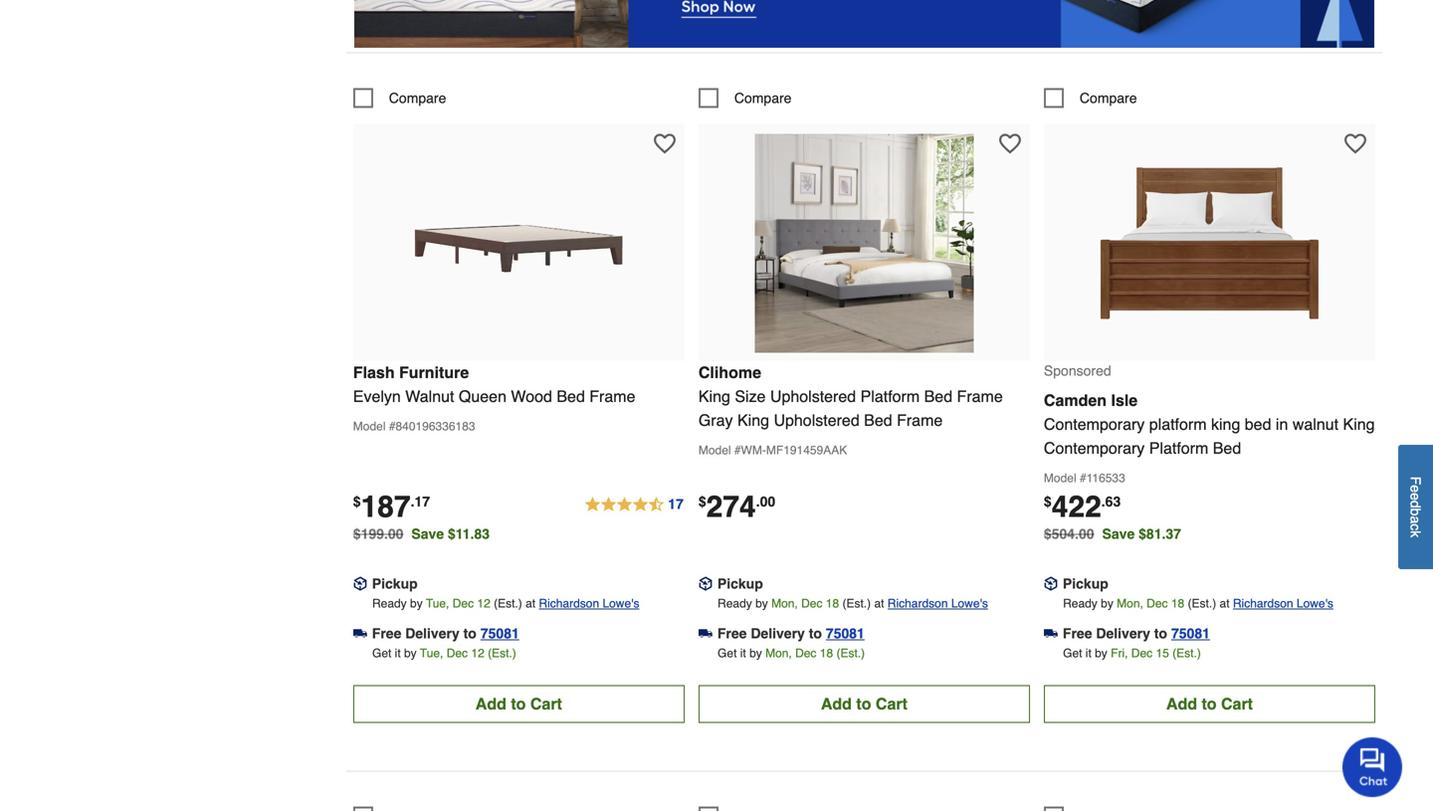 Task type: describe. For each thing, give the bounding box(es) containing it.
840196336183
[[396, 419, 475, 433]]

was price $199.00 element
[[353, 521, 412, 542]]

model # wm-mf191459aak
[[699, 443, 847, 457]]

5000897289 element
[[699, 88, 792, 108]]

17 button
[[584, 493, 685, 517]]

was price $504.00 element
[[1044, 521, 1102, 542]]

ready for get it by fri, dec 15 (est.)
[[1063, 597, 1098, 611]]

save for save $81.37
[[1102, 526, 1135, 542]]

f
[[1408, 476, 1424, 485]]

flash furniture evelyn walnut queen wood bed frame image
[[409, 134, 628, 353]]

platform inside clihome king size upholstered platform bed frame gray king upholstered bed frame
[[861, 387, 920, 406]]

d
[[1408, 500, 1424, 508]]

$199.00 save $11.83
[[353, 526, 490, 542]]

clihome king size upholstered platform bed frame gray king upholstered bed frame image
[[755, 134, 974, 353]]

chat invite button image
[[1343, 737, 1404, 797]]

1 vertical spatial 12
[[471, 646, 485, 660]]

c
[[1408, 524, 1424, 531]]

pickup for get it by mon, dec 18 (est.)
[[718, 576, 763, 592]]

5014711105 element
[[699, 807, 792, 811]]

free delivery to 75081 for mon,
[[718, 626, 865, 641]]

size
[[735, 387, 766, 406]]

5013852657 element
[[353, 88, 446, 108]]

clihome king size upholstered platform bed frame gray king upholstered bed frame
[[699, 363, 1003, 429]]

pickup for get it by tue, dec 12 (est.)
[[372, 576, 418, 592]]

5014709549 element
[[1044, 88, 1137, 108]]

274
[[706, 490, 756, 524]]

# for size
[[735, 443, 741, 457]]

bed
[[1245, 415, 1272, 433]]

isle
[[1111, 391, 1138, 410]]

bed inside flash furniture evelyn walnut queen wood bed frame
[[557, 387, 585, 406]]

$199.00
[[353, 526, 404, 542]]

422
[[1052, 490, 1102, 524]]

queen
[[459, 387, 507, 406]]

1 add from the left
[[476, 695, 507, 713]]

actual price $187.17 element
[[353, 490, 430, 524]]

free delivery to 75081 for fri,
[[1063, 626, 1210, 641]]

richardson for get it by fri, dec 15 (est.)
[[1233, 597, 1294, 611]]

4.5 stars image
[[584, 493, 685, 517]]

pickup image
[[1044, 577, 1058, 591]]

advertisement region
[[354, 0, 1375, 52]]

$ for 422
[[1044, 494, 1052, 510]]

compare for 5013852657 element
[[389, 90, 446, 106]]

save for save $11.83
[[412, 526, 444, 542]]

furniture
[[399, 363, 469, 382]]

2 horizontal spatial frame
[[957, 387, 1003, 406]]

compare for 5000897289 element
[[734, 90, 792, 106]]

2 e from the top
[[1408, 493, 1424, 500]]

wm-
[[741, 443, 766, 457]]

richardson lowe's button for get it by mon, dec 18 (est.)
[[888, 594, 988, 614]]

pickup image for ready by tue, dec 12 (est.) at richardson lowe's
[[353, 577, 367, 591]]

# for evelyn
[[389, 419, 396, 433]]

$ 274 .00
[[699, 490, 776, 524]]

it for mon, dec 18
[[740, 646, 746, 660]]

3 cart from the left
[[1221, 695, 1253, 713]]

richardson lowe's button for get it by fri, dec 15 (est.)
[[1233, 594, 1334, 614]]

5013826107 element
[[1044, 807, 1137, 811]]

2 vertical spatial model
[[1044, 471, 1077, 485]]

$ 422 .63
[[1044, 490, 1121, 524]]

at for get it by tue, dec 12 (est.)
[[526, 597, 536, 611]]

75081 button for get it by fri, dec 15 (est.)
[[1172, 624, 1210, 643]]

free delivery to 75081 for tue,
[[372, 626, 519, 641]]

free for get it by fri, dec 15 (est.)
[[1063, 626, 1092, 641]]

2 add to cart button from the left
[[699, 685, 1030, 723]]

it for tue, dec 12
[[395, 646, 401, 660]]

richardson lowe's button for get it by tue, dec 12 (est.)
[[539, 594, 640, 614]]

wood
[[511, 387, 552, 406]]

clihome
[[699, 363, 761, 382]]

gray
[[699, 411, 733, 429]]

mon, for mon,
[[772, 597, 798, 611]]

king for king size upholstered platform bed frame gray king upholstered bed frame
[[738, 411, 769, 429]]

at for get it by mon, dec 18 (est.)
[[874, 597, 884, 611]]

2 cart from the left
[[876, 695, 908, 713]]

1 contemporary from the top
[[1044, 415, 1145, 433]]

k
[[1408, 531, 1424, 538]]

$81.37
[[1139, 526, 1182, 542]]

camden isle contemporary platform king bed in walnut king contemporary platform bed
[[1044, 391, 1375, 457]]

ready for get it by mon, dec 18 (est.)
[[718, 597, 752, 611]]

116533
[[1087, 471, 1126, 485]]

get for get it by mon, dec 18 (est.)
[[718, 646, 737, 660]]

free for get it by mon, dec 18 (est.)
[[718, 626, 747, 641]]

mon, for fri,
[[1117, 597, 1144, 611]]

model for evelyn walnut queen wood bed frame
[[353, 419, 386, 433]]

walnut
[[1293, 415, 1339, 433]]

2 contemporary from the top
[[1044, 439, 1145, 457]]

0 vertical spatial 12
[[477, 597, 490, 611]]

at for get it by fri, dec 15 (est.)
[[1220, 597, 1230, 611]]

.00
[[756, 494, 776, 510]]

75081 button for get it by tue, dec 12 (est.)
[[481, 624, 519, 643]]

truck filled image for get it by mon, dec 18 (est.)
[[699, 627, 713, 641]]

delivery for tue,
[[405, 626, 460, 641]]

frame inside flash furniture evelyn walnut queen wood bed frame
[[590, 387, 636, 406]]

ready by mon, dec 18 (est.) at richardson lowe's for get it by mon, dec 18 (est.)
[[718, 597, 988, 611]]

bed inside camden isle contemporary platform king bed in walnut king contemporary platform bed
[[1213, 439, 1242, 457]]

1002761730 element
[[353, 807, 446, 811]]

delivery for fri,
[[1096, 626, 1151, 641]]

2 add from the left
[[821, 695, 852, 713]]

$ 187 .17
[[353, 490, 430, 524]]

1 cart from the left
[[530, 695, 562, 713]]

.17
[[411, 494, 430, 510]]

lowe's for get it by fri, dec 15 (est.)
[[1297, 597, 1334, 611]]

actual price $422.63 element
[[1044, 490, 1121, 524]]

187
[[361, 490, 411, 524]]

$11.83
[[448, 526, 490, 542]]

18 for 15
[[1171, 597, 1185, 611]]

flash furniture evelyn walnut queen wood bed frame
[[353, 363, 636, 406]]

camden
[[1044, 391, 1107, 410]]



Task type: vqa. For each thing, say whether or not it's contained in the screenshot.
'#' to the middle
yes



Task type: locate. For each thing, give the bounding box(es) containing it.
free delivery to 75081 up get it by mon, dec 18 (est.)
[[718, 626, 865, 641]]

king for contemporary platform king bed in walnut king contemporary platform bed
[[1343, 415, 1375, 433]]

0 horizontal spatial $
[[353, 494, 361, 510]]

1 horizontal spatial truck filled image
[[699, 627, 713, 641]]

2 horizontal spatial $
[[1044, 494, 1052, 510]]

get it by fri, dec 15 (est.)
[[1063, 646, 1201, 660]]

2 at from the left
[[874, 597, 884, 611]]

0 horizontal spatial king
[[699, 387, 731, 406]]

add
[[476, 695, 507, 713], [821, 695, 852, 713], [1167, 695, 1198, 713]]

1 pickup image from the left
[[353, 577, 367, 591]]

1 heart outline image from the left
[[654, 133, 676, 155]]

2 pickup from the left
[[718, 576, 763, 592]]

0 horizontal spatial save
[[412, 526, 444, 542]]

it for fri, dec 15
[[1086, 646, 1092, 660]]

2 pickup image from the left
[[699, 577, 713, 591]]

17
[[668, 496, 684, 512]]

2 horizontal spatial 75081 button
[[1172, 624, 1210, 643]]

2 horizontal spatial add to cart
[[1167, 695, 1253, 713]]

delivery
[[405, 626, 460, 641], [751, 626, 805, 641], [1096, 626, 1151, 641]]

0 horizontal spatial get
[[372, 646, 392, 660]]

pickup
[[372, 576, 418, 592], [718, 576, 763, 592], [1063, 576, 1109, 592]]

$ right "17"
[[699, 494, 706, 510]]

free up get it by mon, dec 18 (est.)
[[718, 626, 747, 641]]

1 horizontal spatial get
[[718, 646, 737, 660]]

contemporary
[[1044, 415, 1145, 433], [1044, 439, 1145, 457]]

contemporary up model # 116533
[[1044, 439, 1145, 457]]

2 lowe's from the left
[[951, 597, 988, 611]]

3 lowe's from the left
[[1297, 597, 1334, 611]]

e up d
[[1408, 485, 1424, 493]]

add down get it by mon, dec 18 (est.)
[[821, 695, 852, 713]]

18
[[826, 597, 839, 611], [1171, 597, 1185, 611], [820, 646, 833, 660]]

truck filled image for get it by tue, dec 12 (est.)
[[353, 627, 367, 641]]

free delivery to 75081 up get it by fri, dec 15 (est.)
[[1063, 626, 1210, 641]]

fri,
[[1111, 646, 1128, 660]]

$ for 187
[[353, 494, 361, 510]]

a
[[1408, 516, 1424, 524]]

1 horizontal spatial ready
[[718, 597, 752, 611]]

upholstered
[[770, 387, 856, 406], [774, 411, 860, 429]]

add to cart button down 15
[[1044, 685, 1376, 723]]

1 at from the left
[[526, 597, 536, 611]]

pickup image for ready by mon, dec 18 (est.) at richardson lowe's
[[699, 577, 713, 591]]

2 horizontal spatial #
[[1080, 471, 1087, 485]]

2 horizontal spatial ready
[[1063, 597, 1098, 611]]

add down 15
[[1167, 695, 1198, 713]]

2 get from the left
[[718, 646, 737, 660]]

0 horizontal spatial it
[[395, 646, 401, 660]]

1 lowe's from the left
[[603, 597, 640, 611]]

0 horizontal spatial at
[[526, 597, 536, 611]]

1 horizontal spatial compare
[[734, 90, 792, 106]]

2 richardson lowe's button from the left
[[888, 594, 988, 614]]

model
[[353, 419, 386, 433], [699, 443, 731, 457], [1044, 471, 1077, 485]]

e up b
[[1408, 493, 1424, 500]]

1 vertical spatial platform
[[1149, 439, 1209, 457]]

1 save from the left
[[412, 526, 444, 542]]

$ inside $ 422 .63
[[1044, 494, 1052, 510]]

2 horizontal spatial king
[[1343, 415, 1375, 433]]

3 it from the left
[[1086, 646, 1092, 660]]

0 vertical spatial #
[[389, 419, 396, 433]]

1 horizontal spatial ready by mon, dec 18 (est.) at richardson lowe's
[[1063, 597, 1334, 611]]

add to cart down 15
[[1167, 695, 1253, 713]]

0 horizontal spatial 75081
[[481, 626, 519, 641]]

1 horizontal spatial richardson
[[888, 597, 948, 611]]

0 vertical spatial platform
[[861, 387, 920, 406]]

0 vertical spatial upholstered
[[770, 387, 856, 406]]

0 horizontal spatial richardson lowe's button
[[539, 594, 640, 614]]

compare inside 5013852657 element
[[389, 90, 446, 106]]

15
[[1156, 646, 1169, 660]]

2 horizontal spatial add to cart button
[[1044, 685, 1376, 723]]

1 vertical spatial contemporary
[[1044, 439, 1145, 457]]

2 horizontal spatial add
[[1167, 695, 1198, 713]]

2 save from the left
[[1102, 526, 1135, 542]]

1 vertical spatial #
[[735, 443, 741, 457]]

king inside camden isle contemporary platform king bed in walnut king contemporary platform bed
[[1343, 415, 1375, 433]]

75081 for get it by mon, dec 18 (est.)
[[826, 626, 865, 641]]

2 $ from the left
[[699, 494, 706, 510]]

add to cart
[[476, 695, 562, 713], [821, 695, 908, 713], [1167, 695, 1253, 713]]

king up gray
[[699, 387, 731, 406]]

# up actual price $422.63 element
[[1080, 471, 1087, 485]]

get
[[372, 646, 392, 660], [718, 646, 737, 660], [1063, 646, 1082, 660]]

lowe's for get it by mon, dec 18 (est.)
[[951, 597, 988, 611]]

2 ready by mon, dec 18 (est.) at richardson lowe's from the left
[[1063, 597, 1334, 611]]

free up get it by tue, dec 12 (est.)
[[372, 626, 402, 641]]

truck filled image
[[353, 627, 367, 641], [699, 627, 713, 641]]

pickup down actual price $274.00 element
[[718, 576, 763, 592]]

cart
[[530, 695, 562, 713], [876, 695, 908, 713], [1221, 695, 1253, 713]]

1 vertical spatial model
[[699, 443, 731, 457]]

actual price $274.00 element
[[699, 490, 776, 524]]

75081 button for get it by mon, dec 18 (est.)
[[826, 624, 865, 643]]

$ for 274
[[699, 494, 706, 510]]

1 horizontal spatial platform
[[1149, 439, 1209, 457]]

3 at from the left
[[1220, 597, 1230, 611]]

f e e d b a c k
[[1408, 476, 1424, 538]]

1 horizontal spatial delivery
[[751, 626, 805, 641]]

0 horizontal spatial ready
[[372, 597, 407, 611]]

3 pickup from the left
[[1063, 576, 1109, 592]]

1 richardson from the left
[[539, 597, 599, 611]]

mon,
[[772, 597, 798, 611], [1117, 597, 1144, 611], [766, 646, 792, 660]]

ready by mon, dec 18 (est.) at richardson lowe's
[[718, 597, 988, 611], [1063, 597, 1334, 611]]

heart outline image
[[654, 133, 676, 155], [999, 133, 1021, 155]]

b
[[1408, 508, 1424, 516]]

get for get it by tue, dec 12 (est.)
[[372, 646, 392, 660]]

75081 button up get it by mon, dec 18 (est.)
[[826, 624, 865, 643]]

king down size
[[738, 411, 769, 429]]

1 e from the top
[[1408, 485, 1424, 493]]

0 horizontal spatial cart
[[530, 695, 562, 713]]

0 vertical spatial contemporary
[[1044, 415, 1145, 433]]

75081 for get it by tue, dec 12 (est.)
[[481, 626, 519, 641]]

king
[[1211, 415, 1241, 433]]

1 horizontal spatial save
[[1102, 526, 1135, 542]]

$ inside $ 274 .00
[[699, 494, 706, 510]]

0 horizontal spatial lowe's
[[603, 597, 640, 611]]

1 add to cart from the left
[[476, 695, 562, 713]]

dec
[[453, 597, 474, 611], [801, 597, 823, 611], [1147, 597, 1168, 611], [447, 646, 468, 660], [795, 646, 817, 660], [1132, 646, 1153, 660]]

pickup down $199.00
[[372, 576, 418, 592]]

2 compare from the left
[[734, 90, 792, 106]]

compare
[[389, 90, 446, 106], [734, 90, 792, 106], [1080, 90, 1137, 106]]

in
[[1276, 415, 1288, 433]]

2 free delivery to 75081 from the left
[[718, 626, 865, 641]]

1 horizontal spatial at
[[874, 597, 884, 611]]

0 horizontal spatial free
[[372, 626, 402, 641]]

free for get it by tue, dec 12 (est.)
[[372, 626, 402, 641]]

3 75081 from the left
[[1172, 626, 1210, 641]]

0 horizontal spatial frame
[[590, 387, 636, 406]]

0 horizontal spatial heart outline image
[[654, 133, 676, 155]]

3 add to cart button from the left
[[1044, 685, 1376, 723]]

$ up $199.00
[[353, 494, 361, 510]]

2 horizontal spatial richardson lowe's button
[[1233, 594, 1334, 614]]

bed
[[557, 387, 585, 406], [924, 387, 953, 406], [864, 411, 893, 429], [1213, 439, 1242, 457]]

1 horizontal spatial richardson lowe's button
[[888, 594, 988, 614]]

2 free from the left
[[718, 626, 747, 641]]

model for king size upholstered platform bed frame gray king upholstered bed frame
[[699, 443, 731, 457]]

compare inside 5000897289 element
[[734, 90, 792, 106]]

2 horizontal spatial model
[[1044, 471, 1077, 485]]

sponsored
[[1044, 363, 1112, 379]]

ready by mon, dec 18 (est.) at richardson lowe's for get it by fri, dec 15 (est.)
[[1063, 597, 1334, 611]]

1 horizontal spatial cart
[[876, 695, 908, 713]]

save
[[412, 526, 444, 542], [1102, 526, 1135, 542]]

1 75081 from the left
[[481, 626, 519, 641]]

richardson for get it by tue, dec 12 (est.)
[[539, 597, 599, 611]]

model down gray
[[699, 443, 731, 457]]

75081 button down 'ready by tue, dec 12 (est.) at richardson lowe's'
[[481, 624, 519, 643]]

12 up get it by tue, dec 12 (est.)
[[477, 597, 490, 611]]

2 horizontal spatial delivery
[[1096, 626, 1151, 641]]

3 ready from the left
[[1063, 597, 1098, 611]]

75081 up get it by fri, dec 15 (est.)
[[1172, 626, 1210, 641]]

tue,
[[426, 597, 449, 611], [420, 646, 443, 660]]

platform inside camden isle contemporary platform king bed in walnut king contemporary platform bed
[[1149, 439, 1209, 457]]

get it by mon, dec 18 (est.)
[[718, 646, 865, 660]]

get for get it by fri, dec 15 (est.)
[[1063, 646, 1082, 660]]

3 add to cart from the left
[[1167, 695, 1253, 713]]

model down evelyn
[[353, 419, 386, 433]]

1 horizontal spatial king
[[738, 411, 769, 429]]

(est.)
[[494, 597, 522, 611], [843, 597, 871, 611], [1188, 597, 1217, 611], [488, 646, 516, 660], [837, 646, 865, 660], [1173, 646, 1201, 660]]

1 horizontal spatial add
[[821, 695, 852, 713]]

75081 button up get it by fri, dec 15 (est.)
[[1172, 624, 1210, 643]]

platform
[[1149, 415, 1207, 433]]

ready down $504.00
[[1063, 597, 1098, 611]]

75081 down 'ready by tue, dec 12 (est.) at richardson lowe's'
[[481, 626, 519, 641]]

3 add from the left
[[1167, 695, 1198, 713]]

0 horizontal spatial model
[[353, 419, 386, 433]]

ready by mon, dec 18 (est.) at richardson lowe's up get it by mon, dec 18 (est.)
[[718, 597, 988, 611]]

walnut
[[405, 387, 454, 406]]

king
[[699, 387, 731, 406], [738, 411, 769, 429], [1343, 415, 1375, 433]]

2 it from the left
[[740, 646, 746, 660]]

tue, down 'ready by tue, dec 12 (est.) at richardson lowe's'
[[420, 646, 443, 660]]

get it by tue, dec 12 (est.)
[[372, 646, 516, 660]]

model up 422
[[1044, 471, 1077, 485]]

$504.00 save $81.37
[[1044, 526, 1182, 542]]

2 ready from the left
[[718, 597, 752, 611]]

to
[[463, 626, 477, 641], [809, 626, 822, 641], [1154, 626, 1168, 641], [511, 695, 526, 713], [856, 695, 871, 713], [1202, 695, 1217, 713]]

.63
[[1102, 494, 1121, 510]]

2 horizontal spatial free delivery to 75081
[[1063, 626, 1210, 641]]

1 horizontal spatial #
[[735, 443, 741, 457]]

0 horizontal spatial pickup image
[[353, 577, 367, 591]]

1 it from the left
[[395, 646, 401, 660]]

free delivery to 75081
[[372, 626, 519, 641], [718, 626, 865, 641], [1063, 626, 1210, 641]]

2 horizontal spatial 75081
[[1172, 626, 1210, 641]]

2 horizontal spatial compare
[[1080, 90, 1137, 106]]

3 75081 button from the left
[[1172, 624, 1210, 643]]

1 free delivery to 75081 from the left
[[372, 626, 519, 641]]

f e e d b a c k button
[[1399, 445, 1433, 569]]

0 horizontal spatial add to cart button
[[353, 685, 685, 723]]

3 compare from the left
[[1080, 90, 1137, 106]]

2 richardson from the left
[[888, 597, 948, 611]]

3 richardson lowe's button from the left
[[1233, 594, 1334, 614]]

delivery up get it by mon, dec 18 (est.)
[[751, 626, 805, 641]]

3 $ from the left
[[1044, 494, 1052, 510]]

ready by mon, dec 18 (est.) at richardson lowe's up 15
[[1063, 597, 1334, 611]]

2 horizontal spatial pickup
[[1063, 576, 1109, 592]]

richardson for get it by mon, dec 18 (est.)
[[888, 597, 948, 611]]

#
[[389, 419, 396, 433], [735, 443, 741, 457], [1080, 471, 1087, 485]]

0 horizontal spatial pickup
[[372, 576, 418, 592]]

$
[[353, 494, 361, 510], [699, 494, 706, 510], [1044, 494, 1052, 510]]

camden isle contemporary platform king bed in walnut king contemporary platform bed image
[[1100, 134, 1319, 353]]

2 vertical spatial #
[[1080, 471, 1087, 485]]

lowe's for get it by tue, dec 12 (est.)
[[603, 597, 640, 611]]

free
[[372, 626, 402, 641], [718, 626, 747, 641], [1063, 626, 1092, 641]]

king right walnut
[[1343, 415, 1375, 433]]

12 down 'ready by tue, dec 12 (est.) at richardson lowe's'
[[471, 646, 485, 660]]

1 vertical spatial tue,
[[420, 646, 443, 660]]

$504.00
[[1044, 526, 1095, 542]]

1 horizontal spatial pickup
[[718, 576, 763, 592]]

0 horizontal spatial richardson
[[539, 597, 599, 611]]

1 horizontal spatial lowe's
[[951, 597, 988, 611]]

1 ready from the left
[[372, 597, 407, 611]]

model # 840196336183
[[353, 419, 475, 433]]

delivery up fri,
[[1096, 626, 1151, 641]]

2 delivery from the left
[[751, 626, 805, 641]]

1 horizontal spatial frame
[[897, 411, 943, 429]]

2 horizontal spatial lowe's
[[1297, 597, 1334, 611]]

# down size
[[735, 443, 741, 457]]

1 horizontal spatial pickup image
[[699, 577, 713, 591]]

ready down $199.00
[[372, 597, 407, 611]]

pickup for get it by fri, dec 15 (est.)
[[1063, 576, 1109, 592]]

save down .63
[[1102, 526, 1135, 542]]

1 horizontal spatial it
[[740, 646, 746, 660]]

0 horizontal spatial delivery
[[405, 626, 460, 641]]

platform
[[861, 387, 920, 406], [1149, 439, 1209, 457]]

1 add to cart button from the left
[[353, 685, 685, 723]]

0 horizontal spatial truck filled image
[[353, 627, 367, 641]]

1 horizontal spatial model
[[699, 443, 731, 457]]

at
[[526, 597, 536, 611], [874, 597, 884, 611], [1220, 597, 1230, 611]]

add to cart down get it by mon, dec 18 (est.)
[[821, 695, 908, 713]]

2 truck filled image from the left
[[699, 627, 713, 641]]

0 horizontal spatial #
[[389, 419, 396, 433]]

free delivery to 75081 up get it by tue, dec 12 (est.)
[[372, 626, 519, 641]]

1 vertical spatial upholstered
[[774, 411, 860, 429]]

1 horizontal spatial add to cart
[[821, 695, 908, 713]]

12
[[477, 597, 490, 611], [471, 646, 485, 660]]

1 compare from the left
[[389, 90, 446, 106]]

2 horizontal spatial at
[[1220, 597, 1230, 611]]

3 delivery from the left
[[1096, 626, 1151, 641]]

$ inside $ 187 .17
[[353, 494, 361, 510]]

pickup right pickup image
[[1063, 576, 1109, 592]]

lowe's
[[603, 597, 640, 611], [951, 597, 988, 611], [1297, 597, 1334, 611]]

1 horizontal spatial heart outline image
[[999, 133, 1021, 155]]

add to cart button down get it by mon, dec 18 (est.)
[[699, 685, 1030, 723]]

1 horizontal spatial add to cart button
[[699, 685, 1030, 723]]

by
[[410, 597, 423, 611], [756, 597, 768, 611], [1101, 597, 1114, 611], [404, 646, 417, 660], [750, 646, 762, 660], [1095, 646, 1108, 660]]

model # 116533
[[1044, 471, 1126, 485]]

0 horizontal spatial add to cart
[[476, 695, 562, 713]]

0 vertical spatial tue,
[[426, 597, 449, 611]]

add to cart down get it by tue, dec 12 (est.)
[[476, 695, 562, 713]]

1 horizontal spatial 75081
[[826, 626, 865, 641]]

heart outline image
[[1345, 133, 1367, 155]]

0 horizontal spatial add
[[476, 695, 507, 713]]

free right truck filled image
[[1063, 626, 1092, 641]]

ready
[[372, 597, 407, 611], [718, 597, 752, 611], [1063, 597, 1098, 611]]

1 free from the left
[[372, 626, 402, 641]]

1 horizontal spatial free delivery to 75081
[[718, 626, 865, 641]]

mf191459aak
[[766, 443, 847, 457]]

compare inside 5014709549 element
[[1080, 90, 1137, 106]]

0 horizontal spatial ready by mon, dec 18 (est.) at richardson lowe's
[[718, 597, 988, 611]]

1 horizontal spatial 75081 button
[[826, 624, 865, 643]]

2 75081 button from the left
[[826, 624, 865, 643]]

1 $ from the left
[[353, 494, 361, 510]]

pickup image
[[353, 577, 367, 591], [699, 577, 713, 591]]

1 pickup from the left
[[372, 576, 418, 592]]

75081 button
[[481, 624, 519, 643], [826, 624, 865, 643], [1172, 624, 1210, 643]]

add to cart button
[[353, 685, 685, 723], [699, 685, 1030, 723], [1044, 685, 1376, 723]]

evelyn
[[353, 387, 401, 406]]

3 free from the left
[[1063, 626, 1092, 641]]

1 truck filled image from the left
[[353, 627, 367, 641]]

save down .17
[[412, 526, 444, 542]]

3 free delivery to 75081 from the left
[[1063, 626, 1210, 641]]

$ up $504.00
[[1044, 494, 1052, 510]]

0 horizontal spatial free delivery to 75081
[[372, 626, 519, 641]]

18 for 18
[[826, 597, 839, 611]]

pickup image down $199.00
[[353, 577, 367, 591]]

delivery up get it by tue, dec 12 (est.)
[[405, 626, 460, 641]]

2 add to cart from the left
[[821, 695, 908, 713]]

0 horizontal spatial platform
[[861, 387, 920, 406]]

pickup image down 274
[[699, 577, 713, 591]]

1 get from the left
[[372, 646, 392, 660]]

it
[[395, 646, 401, 660], [740, 646, 746, 660], [1086, 646, 1092, 660]]

0 horizontal spatial compare
[[389, 90, 446, 106]]

tue, up get it by tue, dec 12 (est.)
[[426, 597, 449, 611]]

e
[[1408, 485, 1424, 493], [1408, 493, 1424, 500]]

compare for 5014709549 element
[[1080, 90, 1137, 106]]

# down evelyn
[[389, 419, 396, 433]]

3 get from the left
[[1063, 646, 1082, 660]]

3 richardson from the left
[[1233, 597, 1294, 611]]

1 horizontal spatial $
[[699, 494, 706, 510]]

flash
[[353, 363, 395, 382]]

1 ready by mon, dec 18 (est.) at richardson lowe's from the left
[[718, 597, 988, 611]]

2 horizontal spatial cart
[[1221, 695, 1253, 713]]

truck filled image
[[1044, 627, 1058, 641]]

add down get it by tue, dec 12 (est.)
[[476, 695, 507, 713]]

1 delivery from the left
[[405, 626, 460, 641]]

75081 up get it by mon, dec 18 (est.)
[[826, 626, 865, 641]]

1 richardson lowe's button from the left
[[539, 594, 640, 614]]

2 horizontal spatial free
[[1063, 626, 1092, 641]]

richardson lowe's button
[[539, 594, 640, 614], [888, 594, 988, 614], [1233, 594, 1334, 614]]

richardson
[[539, 597, 599, 611], [888, 597, 948, 611], [1233, 597, 1294, 611]]

ready for get it by tue, dec 12 (est.)
[[372, 597, 407, 611]]

2 horizontal spatial get
[[1063, 646, 1082, 660]]

add to cart button down get it by tue, dec 12 (est.)
[[353, 685, 685, 723]]

2 horizontal spatial it
[[1086, 646, 1092, 660]]

2 75081 from the left
[[826, 626, 865, 641]]

75081
[[481, 626, 519, 641], [826, 626, 865, 641], [1172, 626, 1210, 641]]

ready up get it by mon, dec 18 (est.)
[[718, 597, 752, 611]]

frame
[[590, 387, 636, 406], [957, 387, 1003, 406], [897, 411, 943, 429]]

ready by tue, dec 12 (est.) at richardson lowe's
[[372, 597, 640, 611]]

75081 for get it by fri, dec 15 (est.)
[[1172, 626, 1210, 641]]

0 vertical spatial model
[[353, 419, 386, 433]]

contemporary down camden
[[1044, 415, 1145, 433]]

1 75081 button from the left
[[481, 624, 519, 643]]

2 heart outline image from the left
[[999, 133, 1021, 155]]

2 horizontal spatial richardson
[[1233, 597, 1294, 611]]

delivery for mon,
[[751, 626, 805, 641]]

0 horizontal spatial 75081 button
[[481, 624, 519, 643]]

1 horizontal spatial free
[[718, 626, 747, 641]]



